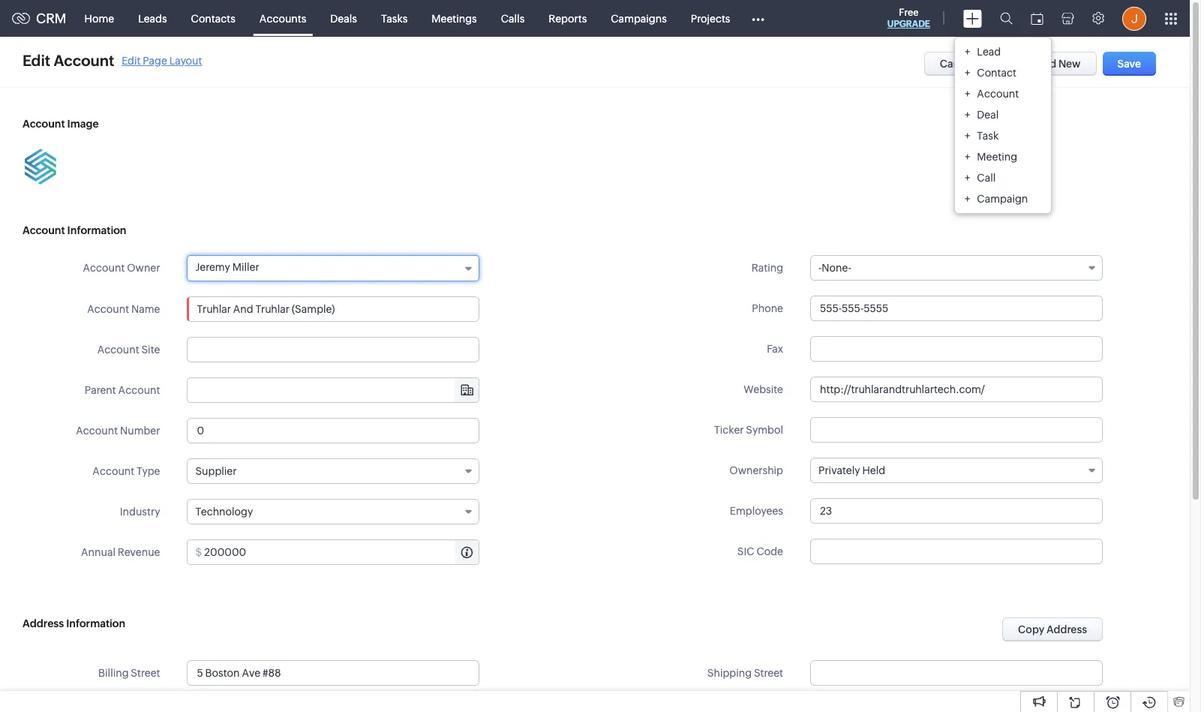 Task type: vqa. For each thing, say whether or not it's contained in the screenshot.
'late by  days' image
no



Task type: locate. For each thing, give the bounding box(es) containing it.
street
[[131, 667, 160, 679], [754, 667, 783, 679]]

save down profile image
[[1118, 58, 1141, 70]]

free
[[899, 7, 919, 18]]

-None- field
[[810, 255, 1103, 281]]

2 + from the top
[[965, 66, 970, 78]]

0 horizontal spatial street
[[131, 667, 160, 679]]

6 + from the top
[[965, 150, 970, 162]]

3 + from the top
[[965, 87, 970, 99]]

0 horizontal spatial address
[[23, 618, 64, 630]]

cancel button
[[924, 52, 990, 76]]

+ up + deal
[[965, 87, 970, 99]]

parent
[[85, 384, 116, 396]]

save inside 'save and new' button
[[1012, 58, 1036, 70]]

1 vertical spatial information
[[66, 618, 125, 630]]

0 horizontal spatial save
[[1012, 58, 1036, 70]]

account left image
[[23, 118, 65, 130]]

reports link
[[537, 0, 599, 36]]

save for save
[[1118, 58, 1141, 70]]

4 menu item from the top
[[955, 104, 1051, 125]]

owner
[[127, 262, 160, 274]]

menu item down + account
[[955, 104, 1051, 125]]

sic code
[[737, 545, 783, 557]]

menu item
[[955, 41, 1051, 62], [955, 62, 1051, 83], [955, 83, 1051, 104], [955, 104, 1051, 125], [955, 125, 1051, 146], [955, 146, 1051, 167], [955, 167, 1051, 188], [955, 188, 1051, 209]]

Technology field
[[187, 499, 480, 524]]

None field
[[188, 378, 479, 402]]

8 + from the top
[[965, 192, 970, 204]]

8 menu item from the top
[[955, 188, 1051, 209]]

+ left deal
[[965, 108, 970, 120]]

+ down + lead
[[965, 66, 970, 78]]

menu item up campaign
[[955, 167, 1051, 188]]

+ meeting
[[965, 150, 1018, 162]]

account type
[[93, 465, 160, 477]]

image image
[[23, 149, 59, 185]]

+ for + contact
[[965, 66, 970, 78]]

technology
[[195, 506, 253, 518]]

1 horizontal spatial street
[[754, 667, 783, 679]]

ticker symbol
[[714, 424, 783, 436]]

shipping
[[707, 667, 752, 679]]

+ down + call
[[965, 192, 970, 204]]

account for account number
[[76, 425, 118, 437]]

lead
[[977, 45, 1001, 57]]

account down parent
[[76, 425, 118, 437]]

1 horizontal spatial save
[[1118, 58, 1141, 70]]

street right shipping
[[754, 667, 783, 679]]

0 vertical spatial information
[[67, 224, 126, 236]]

2 street from the left
[[754, 667, 783, 679]]

copy
[[1018, 624, 1045, 636]]

5 menu item from the top
[[955, 125, 1051, 146]]

+ for + lead
[[965, 45, 970, 57]]

edit
[[23, 52, 50, 69], [122, 54, 141, 66]]

account down image
[[23, 224, 65, 236]]

menu item down call
[[955, 188, 1051, 209]]

contacts
[[191, 12, 235, 24]]

privately held
[[819, 464, 885, 476]]

copy address button
[[1002, 618, 1103, 642]]

+ up + call
[[965, 150, 970, 162]]

street right billing
[[131, 667, 160, 679]]

jeremy miller
[[195, 261, 259, 273]]

7 + from the top
[[965, 171, 970, 183]]

account right parent
[[118, 384, 160, 396]]

2 save from the left
[[1118, 58, 1141, 70]]

symbol
[[746, 424, 783, 436]]

1 + from the top
[[965, 45, 970, 57]]

save
[[1012, 58, 1036, 70], [1118, 58, 1141, 70]]

5 + from the top
[[965, 129, 970, 141]]

None text field
[[187, 296, 480, 322], [810, 336, 1103, 362], [187, 337, 480, 362], [810, 377, 1103, 402], [188, 378, 479, 402], [810, 417, 1103, 443], [810, 539, 1103, 564], [187, 296, 480, 322], [810, 336, 1103, 362], [187, 337, 480, 362], [810, 377, 1103, 402], [188, 378, 479, 402], [810, 417, 1103, 443], [810, 539, 1103, 564]]

account down home link
[[54, 52, 114, 69]]

information up account owner
[[67, 224, 126, 236]]

address
[[23, 618, 64, 630], [1047, 624, 1087, 636]]

information for account
[[67, 224, 126, 236]]

edit account edit page layout
[[23, 52, 202, 69]]

edit inside edit account edit page layout
[[122, 54, 141, 66]]

4 + from the top
[[965, 108, 970, 120]]

+ up cancel
[[965, 45, 970, 57]]

1 horizontal spatial edit
[[122, 54, 141, 66]]

annual
[[81, 546, 116, 558]]

account image
[[23, 118, 99, 130]]

address information copy address
[[23, 618, 1087, 636]]

code
[[757, 545, 783, 557]]

account left type
[[93, 465, 134, 477]]

account for account owner
[[83, 262, 125, 274]]

projects link
[[679, 0, 742, 36]]

meetings
[[432, 12, 477, 24]]

calls
[[501, 12, 525, 24]]

save inside save button
[[1118, 58, 1141, 70]]

information up billing
[[66, 618, 125, 630]]

edit left page
[[122, 54, 141, 66]]

search element
[[991, 0, 1022, 37]]

account for account information
[[23, 224, 65, 236]]

tasks link
[[369, 0, 420, 36]]

task
[[977, 129, 999, 141]]

site
[[141, 344, 160, 356]]

call
[[977, 171, 996, 183]]

menu item down contact
[[955, 83, 1051, 104]]

account for account type
[[93, 465, 134, 477]]

account left the name
[[87, 303, 129, 315]]

privately
[[819, 464, 860, 476]]

+ left the task
[[965, 129, 970, 141]]

-
[[819, 262, 822, 274]]

street for shipping street
[[754, 667, 783, 679]]

account left site
[[97, 344, 139, 356]]

type
[[137, 465, 160, 477]]

menu item up + account
[[955, 62, 1051, 83]]

1 save from the left
[[1012, 58, 1036, 70]]

crm
[[36, 11, 66, 26]]

+ campaign
[[965, 192, 1028, 204]]

account name
[[87, 303, 160, 315]]

+ left call
[[965, 171, 970, 183]]

+ for + meeting
[[965, 150, 970, 162]]

account for account name
[[87, 303, 129, 315]]

account left owner
[[83, 262, 125, 274]]

supplier
[[195, 465, 237, 477]]

information inside address information copy address
[[66, 618, 125, 630]]

rating
[[752, 262, 783, 274]]

+ for + call
[[965, 171, 970, 183]]

contact
[[977, 66, 1017, 78]]

edit down crm link
[[23, 52, 50, 69]]

meetings link
[[420, 0, 489, 36]]

Supplier field
[[187, 458, 480, 484]]

menu item up meeting on the right of the page
[[955, 125, 1051, 146]]

employees
[[730, 505, 783, 517]]

billing street
[[98, 667, 160, 679]]

+ lead
[[965, 45, 1001, 57]]

Other Modules field
[[742, 6, 775, 30]]

+
[[965, 45, 970, 57], [965, 66, 970, 78], [965, 87, 970, 99], [965, 108, 970, 120], [965, 129, 970, 141], [965, 150, 970, 162], [965, 171, 970, 183], [965, 192, 970, 204]]

image
[[67, 118, 99, 130]]

menu item up contact
[[955, 41, 1051, 62]]

information
[[67, 224, 126, 236], [66, 618, 125, 630]]

1 street from the left
[[131, 667, 160, 679]]

page
[[143, 54, 167, 66]]

miller
[[232, 261, 259, 273]]

7 menu item from the top
[[955, 167, 1051, 188]]

save left and
[[1012, 58, 1036, 70]]

None text field
[[810, 296, 1103, 321], [187, 418, 480, 443], [810, 498, 1103, 524], [204, 540, 479, 564], [187, 660, 480, 686], [810, 660, 1103, 686], [810, 296, 1103, 321], [187, 418, 480, 443], [810, 498, 1103, 524], [204, 540, 479, 564], [187, 660, 480, 686], [810, 660, 1103, 686]]

menu item down the task
[[955, 146, 1051, 167]]

create menu element
[[954, 0, 991, 36]]



Task type: describe. For each thing, give the bounding box(es) containing it.
account information
[[23, 224, 126, 236]]

fax
[[767, 343, 783, 355]]

1 horizontal spatial address
[[1047, 624, 1087, 636]]

save for save and new
[[1012, 58, 1036, 70]]

accounts link
[[247, 0, 318, 36]]

save and new
[[1012, 58, 1081, 70]]

leads
[[138, 12, 167, 24]]

name
[[131, 303, 160, 315]]

website
[[744, 383, 783, 395]]

held
[[862, 464, 885, 476]]

edit page layout link
[[122, 54, 202, 66]]

deals
[[330, 12, 357, 24]]

contacts link
[[179, 0, 247, 36]]

3 menu item from the top
[[955, 83, 1051, 104]]

0 horizontal spatial edit
[[23, 52, 50, 69]]

account site
[[97, 344, 160, 356]]

sic
[[737, 545, 755, 557]]

$
[[195, 546, 202, 558]]

campaign
[[977, 192, 1028, 204]]

+ deal
[[965, 108, 999, 120]]

cancel
[[940, 58, 975, 70]]

1 menu item from the top
[[955, 41, 1051, 62]]

phone
[[752, 302, 783, 314]]

6 menu item from the top
[[955, 146, 1051, 167]]

2 menu item from the top
[[955, 62, 1051, 83]]

+ for + deal
[[965, 108, 970, 120]]

billing
[[98, 667, 129, 679]]

street for billing street
[[131, 667, 160, 679]]

meeting
[[977, 150, 1018, 162]]

campaigns link
[[599, 0, 679, 36]]

crm link
[[12, 11, 66, 26]]

+ task
[[965, 129, 999, 141]]

create menu image
[[963, 9, 982, 27]]

profile image
[[1122, 6, 1146, 30]]

save and new button
[[996, 52, 1097, 76]]

home link
[[72, 0, 126, 36]]

+ for + task
[[965, 129, 970, 141]]

deals link
[[318, 0, 369, 36]]

parent account
[[85, 384, 160, 396]]

+ call
[[965, 171, 996, 183]]

account for account site
[[97, 344, 139, 356]]

shipping street
[[707, 667, 783, 679]]

account for account image
[[23, 118, 65, 130]]

accounts
[[259, 12, 306, 24]]

ticker
[[714, 424, 744, 436]]

+ for + campaign
[[965, 192, 970, 204]]

tasks
[[381, 12, 408, 24]]

account owner
[[83, 262, 160, 274]]

calls link
[[489, 0, 537, 36]]

leads link
[[126, 0, 179, 36]]

profile element
[[1113, 0, 1155, 36]]

projects
[[691, 12, 730, 24]]

free upgrade
[[887, 7, 930, 29]]

account down contact
[[977, 87, 1019, 99]]

jeremy
[[195, 261, 230, 273]]

upgrade
[[887, 19, 930, 29]]

Privately Held field
[[810, 458, 1103, 483]]

industry
[[120, 506, 160, 518]]

deal
[[977, 108, 999, 120]]

+ account
[[965, 87, 1019, 99]]

revenue
[[118, 546, 160, 558]]

campaigns
[[611, 12, 667, 24]]

save button
[[1103, 52, 1156, 76]]

layout
[[169, 54, 202, 66]]

+ contact
[[965, 66, 1017, 78]]

home
[[84, 12, 114, 24]]

number
[[120, 425, 160, 437]]

none-
[[822, 262, 851, 274]]

account number
[[76, 425, 160, 437]]

information for address
[[66, 618, 125, 630]]

annual revenue
[[81, 546, 160, 558]]

calendar image
[[1031, 12, 1044, 24]]

and
[[1038, 58, 1057, 70]]

ownership
[[730, 464, 783, 476]]

search image
[[1000, 12, 1013, 25]]

+ for + account
[[965, 87, 970, 99]]

reports
[[549, 12, 587, 24]]

new
[[1059, 58, 1081, 70]]

-none-
[[819, 262, 851, 274]]



